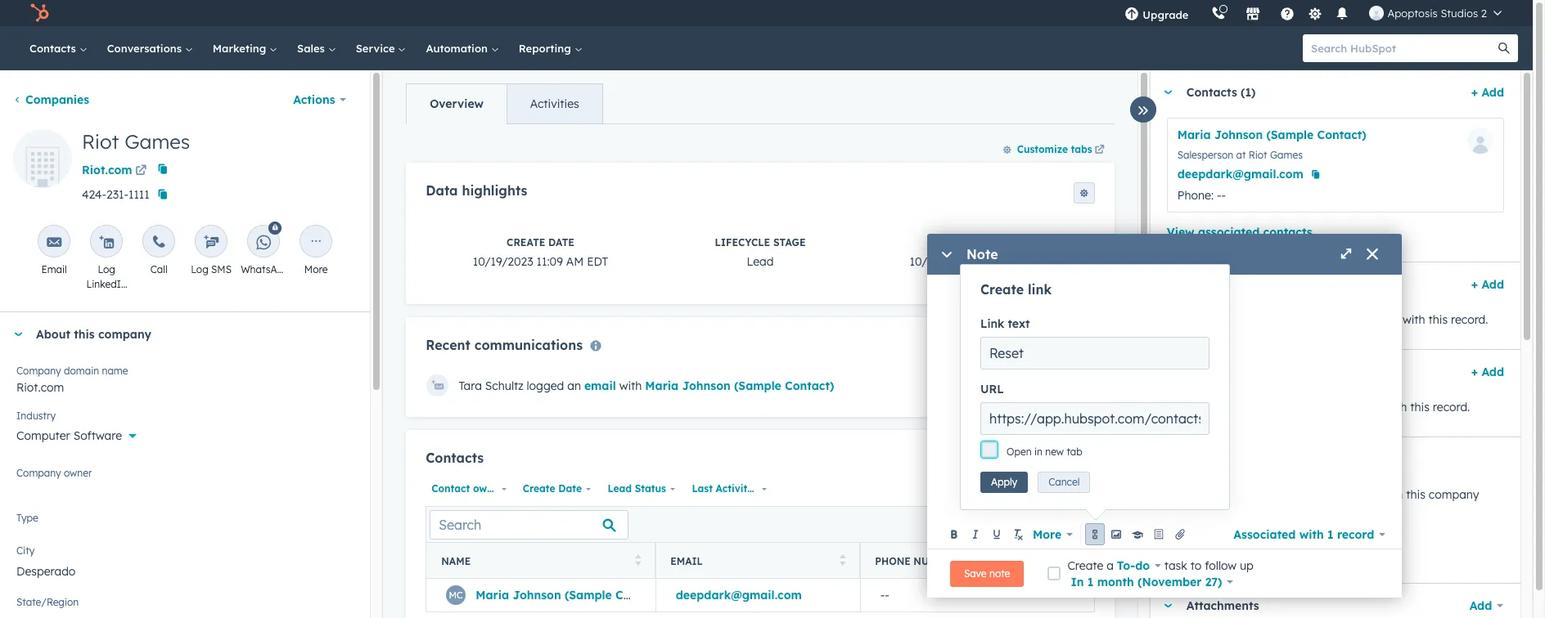 Task type: vqa. For each thing, say whether or not it's contained in the screenshot.
YOUR PREFERENCES 'element'
no



Task type: describe. For each thing, give the bounding box(es) containing it.
payments
[[1187, 453, 1243, 467]]

with for opportunities
[[1403, 313, 1426, 327]]

2023
[[1069, 379, 1094, 394]]

apoptosis studios 2
[[1388, 7, 1487, 20]]

logged
[[527, 379, 564, 394]]

domain
[[64, 365, 99, 377]]

2 vertical spatial (sample
[[565, 589, 612, 603]]

cancel
[[1049, 477, 1080, 489]]

month
[[1097, 575, 1134, 590]]

424-
[[82, 187, 106, 202]]

linkedin
[[86, 278, 127, 291]]

1 horizontal spatial games
[[1270, 149, 1303, 161]]

industry
[[16, 410, 56, 422]]

link
[[981, 317, 1005, 332]]

with for requests
[[1385, 400, 1407, 415]]

lead inside lifecycle stage lead
[[747, 255, 774, 270]]

Search search field
[[430, 510, 629, 540]]

menu containing apoptosis studios 2
[[1114, 0, 1513, 26]]

create link
[[981, 282, 1052, 298]]

call image
[[152, 235, 166, 250]]

search image
[[1499, 43, 1510, 54]]

create date button
[[517, 479, 595, 500]]

url
[[981, 382, 1004, 397]]

add inside popup button
[[1470, 599, 1492, 614]]

add inside button
[[1035, 455, 1053, 467]]

maria johnson (sample contact) link for view associated contacts
[[1178, 128, 1367, 142]]

(0) for deals (0)
[[1222, 277, 1238, 292]]

email
[[584, 379, 616, 394]]

tara
[[459, 379, 482, 394]]

deals
[[1187, 277, 1219, 292]]

note
[[990, 568, 1010, 580]]

in 1 month (november 27)
[[1071, 575, 1222, 590]]

track for track the customer requests associated with this record.
[[1167, 400, 1196, 415]]

link text
[[981, 317, 1030, 332]]

schultz
[[485, 379, 524, 394]]

1 vertical spatial email
[[671, 556, 703, 568]]

state/region
[[16, 597, 79, 609]]

edt inside create date 10/19/2023 11:09 am edt
[[587, 255, 608, 270]]

this for track the revenue opportunities associated with this record.
[[1429, 313, 1448, 327]]

an
[[567, 379, 581, 394]]

1 vertical spatial maria johnson (sample contact)
[[476, 589, 665, 603]]

no
[[16, 474, 32, 489]]

save note button
[[950, 561, 1024, 587]]

save note
[[964, 568, 1010, 580]]

log for log linkedin message
[[98, 264, 115, 276]]

create a
[[1068, 559, 1117, 573]]

1 vertical spatial johnson
[[682, 379, 731, 394]]

about
[[36, 327, 70, 342]]

new
[[1046, 446, 1064, 458]]

associated inside view associated contacts link
[[1198, 225, 1260, 240]]

deepdark@gmail.com for the leftmost deepdark@gmail.com link
[[676, 589, 802, 603]]

settings link
[[1305, 5, 1326, 22]]

create for create date 10/19/2023 11:09 am edt
[[507, 237, 545, 249]]

notifications image
[[1335, 7, 1350, 22]]

0 vertical spatial up
[[1314, 544, 1326, 557]]

to-do button
[[1117, 556, 1161, 576]]

owner right the no
[[36, 474, 68, 489]]

0 horizontal spatial maria
[[476, 589, 509, 603]]

0 horizontal spatial games
[[125, 129, 190, 154]]

0 vertical spatial deepdark@gmail.com link
[[1178, 165, 1304, 184]]

press to sort. image for phone number
[[1073, 555, 1079, 566]]

--
[[881, 589, 890, 603]]

phone number
[[875, 556, 957, 568]]

marketplaces button
[[1236, 0, 1271, 26]]

a
[[1107, 559, 1114, 573]]

task to follow up
[[1161, 559, 1254, 573]]

whatsapp image
[[256, 235, 271, 250]]

navigation containing overview
[[406, 83, 603, 124]]

company domain name riot.com
[[16, 365, 128, 395]]

status
[[635, 483, 666, 495]]

about this company
[[36, 327, 151, 342]]

deepdark@gmail.com for topmost deepdark@gmail.com link
[[1178, 167, 1304, 182]]

231-
[[106, 187, 129, 202]]

10/04/2023
[[910, 255, 973, 270]]

1 + add from the top
[[1472, 85, 1504, 100]]

last activity date button
[[686, 479, 780, 500]]

salesperson at riot games
[[1178, 149, 1303, 161]]

caret image for contacts (1)
[[1164, 90, 1174, 95]]

upgrade image
[[1125, 7, 1140, 22]]

set up payments
[[1296, 544, 1375, 557]]

reporting link
[[509, 26, 592, 70]]

phone
[[875, 556, 911, 568]]

contact
[[432, 483, 470, 495]]

opportunities
[[1265, 313, 1338, 327]]

service link
[[346, 26, 416, 70]]

tara schultz logged an email with maria johnson (sample contact)
[[459, 379, 834, 394]]

2 link opens in a new window image from the top
[[135, 165, 147, 178]]

riot.com inside 'company domain name riot.com'
[[16, 381, 64, 395]]

riot games
[[82, 129, 190, 154]]

search button
[[1491, 34, 1518, 62]]

owner for contact owner
[[473, 483, 503, 495]]

stage
[[773, 237, 806, 249]]

riot.com link
[[82, 157, 150, 182]]

record. for track the customer requests associated with this record.
[[1433, 400, 1470, 415]]

name
[[102, 365, 128, 377]]

marketplaces image
[[1246, 7, 1261, 22]]

customize tabs
[[1017, 143, 1093, 156]]

424-231-1111
[[82, 187, 150, 202]]

0 horizontal spatial email
[[41, 264, 67, 276]]

company for riot.com
[[16, 365, 61, 377]]

calling icon image
[[1212, 7, 1227, 21]]

contacts
[[1264, 225, 1313, 240]]

0 horizontal spatial more
[[304, 264, 328, 276]]

associated for payments
[[1319, 488, 1377, 503]]

press to sort. element for name
[[635, 555, 641, 569]]

hubspot link
[[20, 3, 61, 23]]

computer software
[[16, 429, 122, 444]]

help button
[[1274, 0, 1302, 26]]

27)
[[1205, 575, 1222, 590]]

follow
[[1205, 559, 1237, 573]]

last activity date
[[692, 483, 780, 495]]

activity for last activity date
[[716, 483, 753, 495]]

0 horizontal spatial up
[[1240, 559, 1254, 573]]

associated with 1 record button
[[1234, 523, 1386, 546]]

company inside dropdown button
[[98, 327, 151, 342]]

payments (0) button
[[1151, 438, 1498, 482]]

revenue
[[1220, 313, 1262, 327]]

software
[[73, 429, 122, 444]]

the for revenue
[[1199, 313, 1216, 327]]

press to sort. element for phone number
[[1073, 555, 1079, 569]]

1 vertical spatial contact)
[[785, 379, 834, 394]]

0 horizontal spatial johnson
[[513, 589, 561, 603]]

0 horizontal spatial riot
[[82, 129, 119, 154]]

communications
[[475, 338, 583, 354]]

(0) for tickets (0)
[[1231, 365, 1247, 380]]

with for payments
[[1381, 488, 1403, 503]]

automation
[[426, 42, 491, 55]]

owner for company owner no owner
[[64, 467, 92, 480]]

create date
[[523, 483, 582, 495]]

the for customer
[[1199, 400, 1216, 415]]

+ add button for track the revenue opportunities associated with this record.
[[1472, 275, 1504, 295]]

1 horizontal spatial riot
[[1249, 149, 1268, 161]]

recent
[[426, 338, 471, 354]]

tickets (0) button
[[1151, 350, 1465, 395]]

date inside last activity date 10/04/2023 10:00 am edt
[[1008, 237, 1034, 249]]

2 horizontal spatial johnson
[[1215, 128, 1263, 142]]

activity for last activity date 10/04/2023 10:00 am edt
[[955, 237, 1005, 249]]

1 + from the top
[[1472, 85, 1478, 100]]

automation link
[[416, 26, 509, 70]]



Task type: locate. For each thing, give the bounding box(es) containing it.
october
[[1008, 379, 1052, 394]]

0 vertical spatial +
[[1472, 85, 1478, 100]]

1 vertical spatial + add button
[[1472, 275, 1504, 295]]

maria johnson (sample contact) up the at
[[1178, 128, 1367, 142]]

2 horizontal spatial contact)
[[1317, 128, 1367, 142]]

contact owner button
[[426, 479, 511, 500]]

+ add
[[1472, 85, 1504, 100], [1472, 277, 1504, 292], [1472, 365, 1504, 380]]

company down computer
[[16, 467, 61, 480]]

riot.com up industry
[[16, 381, 64, 395]]

company for owner
[[16, 467, 61, 480]]

lead status button
[[602, 479, 680, 500]]

2 vertical spatial johnson
[[513, 589, 561, 603]]

create down 10:00 in the right of the page
[[981, 282, 1024, 298]]

press to sort. image
[[635, 555, 641, 566]]

1 vertical spatial +
[[1472, 277, 1478, 292]]

contact owner
[[432, 483, 503, 495]]

more inside popup button
[[1033, 528, 1062, 542]]

2 horizontal spatial (sample
[[1267, 128, 1314, 142]]

press to sort. element down lead status popup button on the bottom of the page
[[635, 555, 641, 569]]

1 edt from the left
[[587, 255, 608, 270]]

1 vertical spatial (0)
[[1231, 365, 1247, 380]]

create for create a
[[1068, 559, 1104, 573]]

2 the from the top
[[1199, 400, 1216, 415]]

to
[[1191, 559, 1202, 573]]

0 vertical spatial last
[[927, 237, 952, 249]]

caret image for attachments
[[1164, 604, 1174, 609]]

october 4, 2023
[[1008, 379, 1094, 394]]

2 vertical spatial maria johnson (sample contact) link
[[476, 589, 665, 603]]

0 vertical spatial johnson
[[1215, 128, 1263, 142]]

(november
[[1138, 575, 1202, 590]]

more
[[304, 264, 328, 276], [1033, 528, 1062, 542]]

tabs
[[1071, 143, 1093, 156]]

open in new tab
[[1007, 446, 1083, 458]]

this inside dropdown button
[[74, 327, 95, 342]]

1 vertical spatial payments
[[1329, 544, 1375, 557]]

do
[[1135, 559, 1150, 573]]

with for an
[[619, 379, 642, 394]]

create up 10/19/2023
[[507, 237, 545, 249]]

0 vertical spatial + add button
[[1472, 83, 1504, 102]]

sales link
[[287, 26, 346, 70]]

1 vertical spatial + add
[[1472, 277, 1504, 292]]

0 vertical spatial + add
[[1472, 85, 1504, 100]]

companies
[[25, 92, 89, 107]]

record. for track the revenue opportunities associated with this record.
[[1451, 313, 1489, 327]]

conversations link
[[97, 26, 203, 70]]

payments inside collect and track payments associated with this company using hubspot payments.
[[1262, 488, 1315, 503]]

riot.com inside riot.com link
[[82, 163, 132, 178]]

caret image
[[1164, 90, 1174, 95], [1164, 604, 1174, 609]]

deals (0) button
[[1151, 263, 1465, 307]]

maria johnson (sample contact) down press to sort. icon
[[476, 589, 665, 603]]

2 company from the top
[[16, 467, 61, 480]]

lead inside popup button
[[608, 483, 632, 495]]

0 vertical spatial email
[[41, 264, 67, 276]]

payments up payments.
[[1262, 488, 1315, 503]]

log for log sms
[[191, 264, 208, 276]]

2 press to sort. element from the left
[[840, 555, 846, 569]]

tickets
[[1187, 365, 1227, 380]]

settings image
[[1308, 7, 1323, 22]]

+ add for track the revenue opportunities associated with this record.
[[1472, 277, 1504, 292]]

log up linkedin
[[98, 264, 115, 276]]

0 vertical spatial (0)
[[1222, 277, 1238, 292]]

log left sms
[[191, 264, 208, 276]]

1 horizontal spatial contacts
[[426, 451, 484, 467]]

2 horizontal spatial contacts
[[1187, 85, 1237, 100]]

1 horizontal spatial edt
[[1029, 255, 1051, 270]]

(0) right tickets
[[1231, 365, 1247, 380]]

2 horizontal spatial press to sort. element
[[1073, 555, 1079, 569]]

0 horizontal spatial deepdark@gmail.com link
[[676, 589, 802, 603]]

associated for opportunities
[[1341, 313, 1400, 327]]

(sample
[[1267, 128, 1314, 142], [734, 379, 782, 394], [565, 589, 612, 603]]

1 vertical spatial company
[[16, 467, 61, 480]]

3 + add from the top
[[1472, 365, 1504, 380]]

sales
[[297, 42, 328, 55]]

+ for track the revenue opportunities associated with this record.
[[1472, 277, 1478, 292]]

2 vertical spatial +
[[1472, 365, 1478, 380]]

in 1 month (november 27) button
[[1071, 573, 1234, 592]]

0 vertical spatial lead
[[747, 255, 774, 270]]

last inside last activity date 10/04/2023 10:00 am edt
[[927, 237, 952, 249]]

with inside associated with 1 record popup button
[[1300, 528, 1324, 542]]

companies link
[[13, 92, 89, 107]]

activities
[[530, 97, 579, 111]]

riot.com up the 424-231-1111
[[82, 163, 132, 178]]

hubspot image
[[29, 3, 49, 23]]

press to sort. element
[[635, 555, 641, 569], [840, 555, 846, 569], [1073, 555, 1079, 569]]

activities button
[[507, 84, 602, 124]]

am inside create date 10/19/2023 11:09 am edt
[[566, 255, 584, 270]]

phone:
[[1178, 188, 1214, 203]]

0 vertical spatial record.
[[1451, 313, 1489, 327]]

1 horizontal spatial johnson
[[682, 379, 731, 394]]

0 horizontal spatial company
[[98, 327, 151, 342]]

1 vertical spatial activity
[[716, 483, 753, 495]]

create up search search field
[[523, 483, 555, 495]]

overview
[[430, 97, 484, 111]]

1 horizontal spatial lead
[[747, 255, 774, 270]]

riot.com
[[82, 163, 132, 178], [16, 381, 64, 395]]

contacts down hubspot link
[[29, 42, 79, 55]]

0 horizontal spatial edt
[[587, 255, 608, 270]]

1 vertical spatial the
[[1199, 400, 1216, 415]]

last for last activity date 10/04/2023 10:00 am edt
[[927, 237, 952, 249]]

tab
[[1067, 446, 1083, 458]]

company inside 'company domain name riot.com'
[[16, 365, 61, 377]]

customize
[[1017, 143, 1068, 156]]

in
[[1071, 575, 1084, 590]]

email image
[[47, 235, 61, 250]]

using
[[1167, 507, 1196, 522]]

payments down record at the bottom of the page
[[1329, 544, 1375, 557]]

maria up salesperson
[[1178, 128, 1211, 142]]

activity inside popup button
[[716, 483, 753, 495]]

call
[[150, 264, 167, 276]]

1 log from the left
[[98, 264, 115, 276]]

tara schultz image
[[1370, 6, 1385, 20]]

0 horizontal spatial maria johnson (sample contact)
[[476, 589, 665, 603]]

2 press to sort. image from the left
[[1073, 555, 1079, 566]]

1 vertical spatial lead
[[608, 483, 632, 495]]

add button
[[1009, 451, 1064, 472]]

2 vertical spatial contact)
[[616, 589, 665, 603]]

caret image inside contacts (1) dropdown button
[[1164, 90, 1174, 95]]

contacts (1) button
[[1151, 70, 1465, 115]]

actions button
[[283, 83, 357, 116]]

track down deals
[[1167, 313, 1196, 327]]

contacts left "(1)"
[[1187, 85, 1237, 100]]

(0) for payments (0)
[[1247, 453, 1263, 467]]

0 horizontal spatial deepdark@gmail.com
[[676, 589, 802, 603]]

lifecycle stage lead
[[715, 237, 806, 270]]

maria johnson (sample contact) link for deepdark@gmail.com
[[476, 589, 665, 603]]

2
[[1481, 7, 1487, 20]]

apoptosis
[[1388, 7, 1438, 20]]

maria right the email
[[645, 379, 679, 394]]

up right the set
[[1314, 544, 1326, 557]]

1 link opens in a new window image from the top
[[135, 162, 147, 182]]

1 am from the left
[[566, 255, 584, 270]]

track for track the revenue opportunities associated with this record.
[[1167, 313, 1196, 327]]

actions
[[293, 92, 335, 107]]

1 the from the top
[[1199, 313, 1216, 327]]

no owner button
[[16, 465, 354, 492]]

1 horizontal spatial log
[[191, 264, 208, 276]]

City text field
[[16, 555, 354, 588]]

games right the at
[[1270, 149, 1303, 161]]

more button
[[1030, 523, 1076, 546]]

service
[[356, 42, 398, 55]]

the down tickets
[[1199, 400, 1216, 415]]

company owner no owner
[[16, 467, 92, 489]]

10/19/2023
[[473, 255, 533, 270]]

0 vertical spatial more
[[304, 264, 328, 276]]

1
[[1328, 528, 1334, 542], [1088, 575, 1094, 590]]

2 vertical spatial + add
[[1472, 365, 1504, 380]]

1 press to sort. image from the left
[[840, 555, 846, 566]]

1 horizontal spatial maria
[[645, 379, 679, 394]]

with inside collect and track payments associated with this company using hubspot payments.
[[1381, 488, 1403, 503]]

contacts for contacts (1)
[[1187, 85, 1237, 100]]

press to sort. element for email
[[840, 555, 846, 569]]

requests
[[1273, 400, 1319, 415]]

1 horizontal spatial riot.com
[[82, 163, 132, 178]]

0 vertical spatial 1
[[1328, 528, 1334, 542]]

caret image
[[13, 333, 23, 337]]

State/Region text field
[[16, 607, 354, 619]]

am inside last activity date 10/04/2023 10:00 am edt
[[1009, 255, 1026, 270]]

reporting
[[519, 42, 574, 55]]

1 horizontal spatial last
[[927, 237, 952, 249]]

create for create date
[[523, 483, 555, 495]]

this
[[1429, 313, 1448, 327], [74, 327, 95, 342], [1411, 400, 1430, 415], [1407, 488, 1426, 503]]

last right status
[[692, 483, 713, 495]]

this for track the customer requests associated with this record.
[[1411, 400, 1430, 415]]

owner
[[64, 467, 92, 480], [36, 474, 68, 489], [473, 483, 503, 495]]

0 horizontal spatial payments
[[1262, 488, 1315, 503]]

1 company from the top
[[16, 365, 61, 377]]

company
[[16, 365, 61, 377], [16, 467, 61, 480]]

0 horizontal spatial am
[[566, 255, 584, 270]]

0 vertical spatial payments
[[1262, 488, 1315, 503]]

edt right the 11:09
[[587, 255, 608, 270]]

4,
[[1055, 379, 1065, 394]]

customer
[[1220, 400, 1270, 415]]

press to sort. image
[[840, 555, 846, 566], [1073, 555, 1079, 566]]

1 inside popup button
[[1328, 528, 1334, 542]]

this inside collect and track payments associated with this company using hubspot payments.
[[1407, 488, 1426, 503]]

1 horizontal spatial company
[[1429, 488, 1480, 503]]

(0) up track
[[1247, 453, 1263, 467]]

this for collect and track payments associated with this company using hubspot payments.
[[1407, 488, 1426, 503]]

date inside create date 10/19/2023 11:09 am edt
[[548, 237, 575, 249]]

tickets (0)
[[1187, 365, 1247, 380]]

0 horizontal spatial last
[[692, 483, 713, 495]]

more down more image at the left top of page
[[304, 264, 328, 276]]

Search HubSpot search field
[[1303, 34, 1504, 62]]

log sms image
[[204, 235, 219, 250]]

last for last activity date
[[692, 483, 713, 495]]

1 horizontal spatial up
[[1314, 544, 1326, 557]]

payments
[[1262, 488, 1315, 503], [1329, 544, 1375, 557]]

1 press to sort. element from the left
[[635, 555, 641, 569]]

0 horizontal spatial log
[[98, 264, 115, 276]]

0 vertical spatial company
[[98, 327, 151, 342]]

press to sort. image for email
[[840, 555, 846, 566]]

1 caret image from the top
[[1164, 90, 1174, 95]]

create inside popup button
[[523, 483, 555, 495]]

URL text field
[[981, 403, 1210, 435]]

whatsapp
[[241, 264, 289, 276]]

(0) inside dropdown button
[[1222, 277, 1238, 292]]

1 horizontal spatial email
[[671, 556, 703, 568]]

2 + add button from the top
[[1472, 275, 1504, 295]]

0 vertical spatial maria johnson (sample contact) link
[[1178, 128, 1367, 142]]

phone: --
[[1178, 188, 1226, 203]]

3 press to sort. element from the left
[[1073, 555, 1079, 569]]

riot right the at
[[1249, 149, 1268, 161]]

lead down "lifecycle"
[[747, 255, 774, 270]]

0 vertical spatial activity
[[955, 237, 1005, 249]]

contacts for "contacts" link in the left of the page
[[29, 42, 79, 55]]

view associated contacts link
[[1167, 223, 1313, 242]]

link opens in a new window image
[[135, 162, 147, 182], [135, 165, 147, 178]]

0 vertical spatial maria johnson (sample contact)
[[1178, 128, 1367, 142]]

log sms
[[191, 264, 232, 276]]

1111
[[128, 187, 150, 202]]

1 vertical spatial 1
[[1088, 575, 1094, 590]]

track the customer requests associated with this record.
[[1167, 400, 1470, 415]]

1 horizontal spatial 1
[[1328, 528, 1334, 542]]

1 horizontal spatial payments
[[1329, 544, 1375, 557]]

1 inside popup button
[[1088, 575, 1094, 590]]

create for create link
[[981, 282, 1024, 298]]

2 edt from the left
[[1029, 255, 1051, 270]]

caret image left the contacts (1) in the right of the page
[[1164, 90, 1174, 95]]

2 log from the left
[[191, 264, 208, 276]]

0 horizontal spatial (sample
[[565, 589, 612, 603]]

add button
[[1459, 590, 1504, 619]]

attachments
[[1187, 599, 1259, 614]]

2 am from the left
[[1009, 255, 1026, 270]]

1 horizontal spatial maria johnson (sample contact)
[[1178, 128, 1367, 142]]

track down tickets
[[1167, 400, 1196, 415]]

company inside collect and track payments associated with this company using hubspot payments.
[[1429, 488, 1480, 503]]

0 vertical spatial the
[[1199, 313, 1216, 327]]

maria johnson (sample contact)
[[1178, 128, 1367, 142], [476, 589, 665, 603]]

the left revenue
[[1199, 313, 1216, 327]]

1 up set up payments
[[1328, 528, 1334, 542]]

0 horizontal spatial press to sort. image
[[840, 555, 846, 566]]

+ add for track the customer requests associated with this record.
[[1472, 365, 1504, 380]]

1 + add button from the top
[[1472, 83, 1504, 102]]

track
[[1231, 488, 1258, 503]]

1 vertical spatial (sample
[[734, 379, 782, 394]]

associated for requests
[[1323, 400, 1382, 415]]

associated right the 'requests'
[[1323, 400, 1382, 415]]

associated with 1 record
[[1234, 528, 1375, 542]]

am right the 11:09
[[566, 255, 584, 270]]

associated down phone: --
[[1198, 225, 1260, 240]]

task
[[1165, 559, 1188, 573]]

last inside popup button
[[692, 483, 713, 495]]

salesperson
[[1178, 149, 1234, 161]]

1 horizontal spatial deepdark@gmail.com link
[[1178, 165, 1304, 184]]

0 horizontal spatial 1
[[1088, 575, 1094, 590]]

1 vertical spatial track
[[1167, 400, 1196, 415]]

caret image down the (november
[[1164, 604, 1174, 609]]

edt up link
[[1029, 255, 1051, 270]]

expand dialog image
[[1340, 249, 1353, 262]]

0 horizontal spatial contact)
[[616, 589, 665, 603]]

Link text text field
[[981, 337, 1210, 370]]

computer software button
[[16, 420, 354, 447]]

lead left status
[[608, 483, 632, 495]]

2 + from the top
[[1472, 277, 1478, 292]]

(1)
[[1241, 85, 1256, 100]]

owner down 'computer software'
[[64, 467, 92, 480]]

navigation
[[406, 83, 603, 124]]

1 horizontal spatial am
[[1009, 255, 1026, 270]]

1 horizontal spatial deepdark@gmail.com
[[1178, 167, 1304, 182]]

0 vertical spatial (sample
[[1267, 128, 1314, 142]]

menu item
[[1200, 0, 1204, 26]]

1 horizontal spatial contact)
[[785, 379, 834, 394]]

collect
[[1167, 488, 1204, 503]]

games up riot.com link
[[125, 129, 190, 154]]

log inside log linkedin message
[[98, 264, 115, 276]]

3 + from the top
[[1472, 365, 1478, 380]]

2 caret image from the top
[[1164, 604, 1174, 609]]

-
[[1217, 188, 1222, 203], [1222, 188, 1226, 203], [881, 589, 885, 603], [885, 589, 890, 603]]

contacts up "contact"
[[426, 451, 484, 467]]

1 horizontal spatial press to sort. element
[[840, 555, 846, 569]]

minimize dialog image
[[941, 249, 954, 262]]

view associated contacts
[[1167, 225, 1313, 240]]

email down email icon
[[41, 264, 67, 276]]

+ for track the customer requests associated with this record.
[[1472, 365, 1478, 380]]

maria down search search field
[[476, 589, 509, 603]]

1 right the in
[[1088, 575, 1094, 590]]

riot up riot.com link
[[82, 129, 119, 154]]

highlights
[[462, 183, 527, 199]]

0 vertical spatial contacts
[[29, 42, 79, 55]]

email right press to sort. icon
[[671, 556, 703, 568]]

1 vertical spatial more
[[1033, 528, 1062, 542]]

press to sort. element up the in
[[1073, 555, 1079, 569]]

at
[[1236, 149, 1246, 161]]

1 vertical spatial record.
[[1433, 400, 1470, 415]]

0 vertical spatial contact)
[[1317, 128, 1367, 142]]

deepdark@gmail.com
[[1178, 167, 1304, 182], [676, 589, 802, 603]]

1 horizontal spatial (sample
[[734, 379, 782, 394]]

0 vertical spatial track
[[1167, 313, 1196, 327]]

+ add button for track the customer requests associated with this record.
[[1472, 363, 1504, 382]]

press to sort. image up the in
[[1073, 555, 1079, 566]]

create up the in
[[1068, 559, 1104, 573]]

link
[[1028, 282, 1052, 298]]

1 track from the top
[[1167, 313, 1196, 327]]

am right 10:00 in the right of the page
[[1009, 255, 1026, 270]]

save
[[964, 568, 987, 580]]

caret image inside attachments dropdown button
[[1164, 604, 1174, 609]]

1 vertical spatial deepdark@gmail.com link
[[676, 589, 802, 603]]

1 vertical spatial deepdark@gmail.com
[[676, 589, 802, 603]]

with
[[1403, 313, 1426, 327], [619, 379, 642, 394], [1385, 400, 1407, 415], [1381, 488, 1403, 503], [1300, 528, 1324, 542]]

company inside company owner no owner
[[16, 467, 61, 480]]

create
[[507, 237, 545, 249], [981, 282, 1024, 298], [523, 483, 555, 495], [1068, 559, 1104, 573]]

0 vertical spatial riot.com
[[82, 163, 132, 178]]

press to sort. element left 'phone'
[[840, 555, 846, 569]]

(0) right deals
[[1222, 277, 1238, 292]]

last up 10/04/2023
[[927, 237, 952, 249]]

help image
[[1281, 7, 1295, 22]]

1 horizontal spatial more
[[1033, 528, 1062, 542]]

activity inside last activity date 10/04/2023 10:00 am edt
[[955, 237, 1005, 249]]

owner inside popup button
[[473, 483, 503, 495]]

company down about
[[16, 365, 61, 377]]

2 track from the top
[[1167, 400, 1196, 415]]

1 vertical spatial caret image
[[1164, 604, 1174, 609]]

owner right "contact"
[[473, 483, 503, 495]]

1 horizontal spatial press to sort. image
[[1073, 555, 1079, 566]]

menu
[[1114, 0, 1513, 26]]

overview button
[[407, 84, 507, 124]]

0 horizontal spatial contacts
[[29, 42, 79, 55]]

associated down close dialog image at the right top
[[1341, 313, 1400, 327]]

2 + add from the top
[[1472, 277, 1504, 292]]

lifecycle
[[715, 237, 770, 249]]

johnson
[[1215, 128, 1263, 142], [682, 379, 731, 394], [513, 589, 561, 603]]

set up payments link
[[1283, 538, 1389, 564]]

3 + add button from the top
[[1472, 363, 1504, 382]]

2 horizontal spatial maria
[[1178, 128, 1211, 142]]

more down the cancel button
[[1033, 528, 1062, 542]]

close dialog image
[[1366, 249, 1379, 262]]

create inside create date 10/19/2023 11:09 am edt
[[507, 237, 545, 249]]

1 vertical spatial riot.com
[[16, 381, 64, 395]]

associated up record at the bottom of the page
[[1319, 488, 1377, 503]]

associated inside collect and track payments associated with this company using hubspot payments.
[[1319, 488, 1377, 503]]

up right the follow on the bottom right of page
[[1240, 559, 1254, 573]]

apply
[[991, 477, 1018, 489]]

press to sort. image left 'phone'
[[840, 555, 846, 566]]

log linkedin message image
[[99, 235, 114, 250]]

edt inside last activity date 10/04/2023 10:00 am edt
[[1029, 255, 1051, 270]]

0 vertical spatial company
[[16, 365, 61, 377]]

last
[[927, 237, 952, 249], [692, 483, 713, 495]]

1 vertical spatial maria johnson (sample contact) link
[[645, 379, 834, 394]]

email link
[[584, 379, 616, 394]]

open
[[1007, 446, 1032, 458]]

contacts inside contacts (1) dropdown button
[[1187, 85, 1237, 100]]

more image
[[309, 235, 323, 250]]



